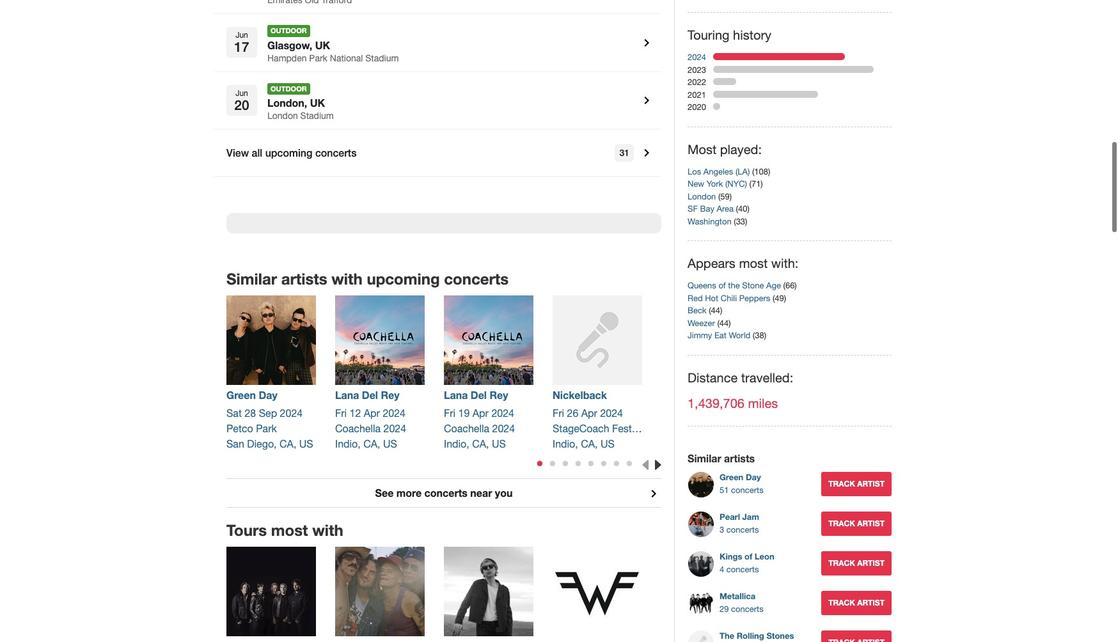 Task type: vqa. For each thing, say whether or not it's contained in the screenshot.
third Indio, from the right
yes



Task type: locate. For each thing, give the bounding box(es) containing it.
0 horizontal spatial green
[[227, 389, 256, 401]]

3 apr from the left
[[581, 408, 598, 419]]

1 jun from the top
[[236, 31, 248, 40]]

london up bay
[[688, 192, 716, 201]]

ca, inside green day sat 28 sep 2024 petco park san diego, ca, us
[[280, 438, 296, 450]]

rey inside lana del rey fri 19 apr 2024 coachella 2024 indio, ca, us
[[490, 389, 508, 401]]

queens
[[688, 281, 717, 291]]

3 ca, from the left
[[472, 438, 489, 450]]

2 artist from the top
[[858, 519, 885, 529]]

1 vertical spatial outdoor
[[271, 84, 307, 93]]

3 track artist button from the top
[[822, 552, 892, 576]]

3 artist from the top
[[858, 559, 885, 568]]

fri
[[335, 408, 347, 419], [444, 408, 456, 419], [553, 408, 564, 419]]

0 vertical spatial day
[[259, 389, 278, 401]]

jun inside jun 17
[[236, 31, 248, 40]]

us
[[299, 438, 313, 450], [383, 438, 397, 450], [492, 438, 506, 450], [601, 438, 615, 450]]

1 horizontal spatial green
[[720, 472, 744, 483]]

1 horizontal spatial coachella
[[444, 423, 490, 435]]

19
[[458, 408, 470, 419]]

2 horizontal spatial indio,
[[553, 438, 578, 450]]

the
[[728, 281, 740, 291]]

with for artists
[[332, 270, 363, 288]]

2 lana from the left
[[444, 389, 468, 401]]

0 vertical spatial uk
[[315, 39, 330, 51]]

apr inside lana del rey fri 19 apr 2024 coachella 2024 indio, ca, us
[[473, 408, 489, 419]]

1 vertical spatial artists
[[724, 452, 755, 464]]

uk inside outdoor glasgow, uk hampden park national stadium
[[315, 39, 330, 51]]

of for leon
[[745, 552, 753, 562]]

artists for similar artists
[[724, 452, 755, 464]]

ca, right the diego,
[[280, 438, 296, 450]]

(la)
[[736, 167, 750, 176]]

most up stone on the right of the page
[[739, 256, 768, 271]]

green up sat
[[227, 389, 256, 401]]

sf bay area link
[[688, 204, 736, 214]]

concerts inside the green day 51 concerts
[[731, 486, 764, 495]]

uk for 17
[[315, 39, 330, 51]]

jun 17
[[234, 31, 249, 55]]

green up 51
[[720, 472, 744, 483]]

2 outdoor from the top
[[271, 84, 307, 93]]

uk right london, at left
[[310, 97, 325, 109]]

most right the tours
[[271, 522, 308, 540]]

0 vertical spatial most
[[739, 256, 768, 271]]

us for green day sat 28 sep 2024 petco park san diego, ca, us
[[299, 438, 313, 450]]

fri inside lana del rey fri 19 apr 2024 coachella 2024 indio, ca, us
[[444, 408, 456, 419]]

0 vertical spatial jun
[[236, 31, 248, 40]]

0 vertical spatial stadium
[[366, 53, 399, 63]]

see more concerts near you
[[375, 487, 513, 499]]

0 horizontal spatial lana
[[335, 389, 359, 401]]

artists for similar artists with upcoming concerts
[[281, 270, 327, 288]]

indio, inside nickelback fri 26 apr 2024 stagecoach festival 2024 indio, ca, us
[[553, 438, 578, 450]]

coachella down 19
[[444, 423, 490, 435]]

all
[[252, 147, 262, 159]]

1 vertical spatial day
[[746, 472, 761, 483]]

stadium down london, at left
[[300, 111, 334, 121]]

1 horizontal spatial london
[[688, 192, 716, 201]]

1 vertical spatial london
[[688, 192, 716, 201]]

track
[[829, 479, 856, 489], [829, 519, 856, 529], [829, 559, 856, 568], [829, 598, 856, 608]]

1 vertical spatial with
[[312, 522, 343, 540]]

of inside kings of leon 4 concerts
[[745, 552, 753, 562]]

fri left 26
[[553, 408, 564, 419]]

age
[[767, 281, 781, 291]]

diego,
[[247, 438, 277, 450]]

us for lana del rey fri 19 apr 2024 coachella 2024 indio, ca, us
[[492, 438, 506, 450]]

1 coachella 2024 image from the left
[[335, 296, 425, 385]]

of left the
[[719, 281, 726, 291]]

0 vertical spatial with
[[332, 270, 363, 288]]

day down similar artists in the right bottom of the page
[[746, 472, 761, 483]]

0 vertical spatial london
[[267, 111, 298, 121]]

2 rey from the left
[[490, 389, 508, 401]]

lana del rey link up 12
[[335, 388, 425, 403]]

1,439,706
[[688, 396, 745, 410]]

outdoor for 20
[[271, 84, 307, 93]]

queens of the stone age (66) red hot chili peppers (49) beck (44) weezer (44) jimmy eat world (38)
[[688, 281, 797, 340]]

1 indio, from the left
[[335, 438, 361, 450]]

1 horizontal spatial apr
[[473, 408, 489, 419]]

0 horizontal spatial lana del rey link
[[335, 388, 425, 403]]

day for green day sat 28 sep 2024 petco park san diego, ca, us
[[259, 389, 278, 401]]

us up the you
[[492, 438, 506, 450]]

0 horizontal spatial park
[[256, 423, 277, 435]]

0 horizontal spatial most
[[271, 522, 308, 540]]

2 ca, from the left
[[364, 438, 380, 450]]

3 track from the top
[[829, 559, 856, 568]]

2 horizontal spatial fri
[[553, 408, 564, 419]]

(44)
[[709, 306, 723, 315], [718, 318, 731, 328]]

4 track from the top
[[829, 598, 856, 608]]

ca,
[[280, 438, 296, 450], [364, 438, 380, 450], [472, 438, 489, 450], [581, 438, 598, 450]]

jun inside jun 20
[[236, 89, 248, 98]]

lana inside lana del rey fri 12 apr 2024 coachella 2024 indio, ca, us
[[335, 389, 359, 401]]

del inside lana del rey fri 19 apr 2024 coachella 2024 indio, ca, us
[[471, 389, 487, 401]]

2 jun from the top
[[236, 89, 248, 98]]

0 vertical spatial artists
[[281, 270, 327, 288]]

indio, down 12
[[335, 438, 361, 450]]

lana inside lana del rey fri 19 apr 2024 coachella 2024 indio, ca, us
[[444, 389, 468, 401]]

los angeles (la) link
[[688, 167, 752, 176]]

green inside green day sat 28 sep 2024 petco park san diego, ca, us
[[227, 389, 256, 401]]

0 horizontal spatial of
[[719, 281, 726, 291]]

1 vertical spatial green
[[720, 472, 744, 483]]

miles
[[748, 396, 778, 410]]

4 artist from the top
[[858, 598, 885, 608]]

concerts inside kings of leon 4 concerts
[[727, 565, 759, 574]]

of for the
[[719, 281, 726, 291]]

2024
[[688, 52, 706, 62], [280, 408, 303, 419], [383, 408, 406, 419], [492, 408, 514, 419], [600, 408, 623, 419], [384, 423, 406, 435], [492, 423, 515, 435], [650, 423, 673, 435]]

outdoor up london, at left
[[271, 84, 307, 93]]

del inside lana del rey fri 12 apr 2024 coachella 2024 indio, ca, us
[[362, 389, 378, 401]]

metallica 29 concerts
[[720, 591, 764, 614]]

uk up national
[[315, 39, 330, 51]]

world
[[729, 331, 751, 340]]

day up sep
[[259, 389, 278, 401]]

weezer link
[[688, 318, 715, 328]]

lana del rey link up 19
[[444, 388, 534, 403]]

day inside green day sat 28 sep 2024 petco park san diego, ca, us
[[259, 389, 278, 401]]

2 us from the left
[[383, 438, 397, 450]]

31
[[620, 147, 630, 158]]

london
[[267, 111, 298, 121], [688, 192, 716, 201]]

2 apr from the left
[[473, 408, 489, 419]]

outdoor inside outdoor glasgow, uk hampden park national stadium
[[271, 26, 307, 35]]

0 vertical spatial green
[[227, 389, 256, 401]]

1 track artist button from the top
[[822, 472, 892, 497]]

hampden
[[267, 53, 307, 63]]

3 us from the left
[[492, 438, 506, 450]]

(40)
[[736, 204, 750, 214]]

track artist for metallica
[[829, 598, 885, 608]]

jun left glasgow, at top
[[236, 31, 248, 40]]

2021
[[688, 90, 706, 99]]

day
[[259, 389, 278, 401], [746, 472, 761, 483]]

2 horizontal spatial apr
[[581, 408, 598, 419]]

us up see
[[383, 438, 397, 450]]

ca, up near
[[472, 438, 489, 450]]

uk inside outdoor london, uk london stadium
[[310, 97, 325, 109]]

artists
[[281, 270, 327, 288], [724, 452, 755, 464]]

1 track artist from the top
[[829, 479, 885, 489]]

2020
[[688, 102, 706, 112]]

2 coachella 2024 image from the left
[[444, 296, 534, 385]]

more
[[397, 487, 422, 499]]

bay
[[700, 204, 715, 214]]

apr inside nickelback fri 26 apr 2024 stagecoach festival 2024 indio, ca, us
[[581, 408, 598, 419]]

1 us from the left
[[299, 438, 313, 450]]

3 indio, from the left
[[553, 438, 578, 450]]

0 horizontal spatial upcoming
[[265, 147, 313, 159]]

apr right 19
[[473, 408, 489, 419]]

petco
[[227, 423, 253, 435]]

1 horizontal spatial artists
[[724, 452, 755, 464]]

apr inside lana del rey fri 12 apr 2024 coachella 2024 indio, ca, us
[[364, 408, 380, 419]]

1 horizontal spatial stadium
[[366, 53, 399, 63]]

lana del rey fri 19 apr 2024 coachella 2024 indio, ca, us
[[444, 389, 515, 450]]

1 vertical spatial most
[[271, 522, 308, 540]]

1 horizontal spatial coachella 2024 image
[[444, 296, 534, 385]]

ca, inside lana del rey fri 19 apr 2024 coachella 2024 indio, ca, us
[[472, 438, 489, 450]]

0 vertical spatial outdoor
[[271, 26, 307, 35]]

of inside the queens of the stone age (66) red hot chili peppers (49) beck (44) weezer (44) jimmy eat world (38)
[[719, 281, 726, 291]]

(33)
[[734, 217, 748, 226]]

us right the diego,
[[299, 438, 313, 450]]

us inside lana del rey fri 12 apr 2024 coachella 2024 indio, ca, us
[[383, 438, 397, 450]]

1 horizontal spatial lana
[[444, 389, 468, 401]]

1 ca, from the left
[[280, 438, 296, 450]]

1 outdoor from the top
[[271, 26, 307, 35]]

0 horizontal spatial stadium
[[300, 111, 334, 121]]

rey for lana del rey fri 12 apr 2024 coachella 2024 indio, ca, us
[[381, 389, 400, 401]]

indio, for lana del rey fri 12 apr 2024 coachella 2024 indio, ca, us
[[335, 438, 361, 450]]

metallica live. image
[[688, 591, 715, 618]]

rey
[[381, 389, 400, 401], [490, 389, 508, 401]]

1 horizontal spatial day
[[746, 472, 761, 483]]

most for with:
[[739, 256, 768, 271]]

1 apr from the left
[[364, 408, 380, 419]]

track for kings of leon
[[829, 559, 856, 568]]

red
[[688, 293, 703, 303]]

1 rey from the left
[[381, 389, 400, 401]]

1 del from the left
[[362, 389, 378, 401]]

green for green day sat 28 sep 2024 petco park san diego, ca, us
[[227, 389, 256, 401]]

1 vertical spatial similar
[[688, 452, 722, 464]]

51
[[720, 486, 729, 495]]

1 horizontal spatial rey
[[490, 389, 508, 401]]

coachella 2024 image
[[335, 296, 425, 385], [444, 296, 534, 385]]

of left leon
[[745, 552, 753, 562]]

1 horizontal spatial of
[[745, 552, 753, 562]]

most
[[739, 256, 768, 271], [271, 522, 308, 540]]

track artist button for metallica
[[822, 591, 892, 616]]

1 track from the top
[[829, 479, 856, 489]]

metallica
[[720, 591, 756, 602]]

0 horizontal spatial del
[[362, 389, 378, 401]]

20
[[234, 97, 249, 113]]

3 track artist from the top
[[829, 559, 885, 568]]

uk for 20
[[310, 97, 325, 109]]

park left national
[[309, 53, 328, 63]]

0 horizontal spatial artists
[[281, 270, 327, 288]]

1 artist from the top
[[858, 479, 885, 489]]

sat
[[227, 408, 242, 419]]

0 vertical spatial of
[[719, 281, 726, 291]]

tab list
[[530, 457, 633, 474]]

lana del rey link for lana del rey fri 19 apr 2024 coachella 2024 indio, ca, us
[[444, 388, 534, 403]]

0 horizontal spatial apr
[[364, 408, 380, 419]]

outdoor up glasgow, at top
[[271, 26, 307, 35]]

2 coachella from the left
[[444, 423, 490, 435]]

4 track artist from the top
[[829, 598, 885, 608]]

stagecoach
[[553, 423, 610, 435]]

park
[[309, 53, 328, 63], [256, 423, 277, 435]]

0 horizontal spatial coachella
[[335, 423, 381, 435]]

coachella for lana del rey fri 12 apr 2024 coachella 2024 indio, ca, us
[[335, 423, 381, 435]]

view
[[227, 147, 249, 159]]

outdoor for 17
[[271, 26, 307, 35]]

1 horizontal spatial most
[[739, 256, 768, 271]]

1 horizontal spatial park
[[309, 53, 328, 63]]

fri inside lana del rey fri 12 apr 2024 coachella 2024 indio, ca, us
[[335, 408, 347, 419]]

1 vertical spatial upcoming
[[367, 270, 440, 288]]

day inside the green day 51 concerts
[[746, 472, 761, 483]]

coachella inside lana del rey fri 12 apr 2024 coachella 2024 indio, ca, us
[[335, 423, 381, 435]]

ca, down stagecoach
[[581, 438, 598, 450]]

jun for 17
[[236, 31, 248, 40]]

outdoor london, uk london stadium
[[267, 84, 334, 121]]

new york (nyc) link
[[688, 179, 750, 189]]

stadium inside outdoor glasgow, uk hampden park national stadium
[[366, 53, 399, 63]]

fri left 12
[[335, 408, 347, 419]]

0 vertical spatial similar
[[227, 270, 277, 288]]

red hot chili peppers image
[[335, 547, 425, 637]]

apr right 12
[[364, 408, 380, 419]]

green inside the green day 51 concerts
[[720, 472, 744, 483]]

1 horizontal spatial lana del rey link
[[444, 388, 534, 403]]

1 fri from the left
[[335, 408, 347, 419]]

near
[[471, 487, 492, 499]]

jun
[[236, 31, 248, 40], [236, 89, 248, 98]]

lana del rey fri 12 apr 2024 coachella 2024 indio, ca, us
[[335, 389, 406, 450]]

indio, inside lana del rey fri 12 apr 2024 coachella 2024 indio, ca, us
[[335, 438, 361, 450]]

0 horizontal spatial fri
[[335, 408, 347, 419]]

apr right 26
[[581, 408, 598, 419]]

2 track from the top
[[829, 519, 856, 529]]

stadium right national
[[366, 53, 399, 63]]

upcoming
[[265, 147, 313, 159], [367, 270, 440, 288]]

rey inside lana del rey fri 12 apr 2024 coachella 2024 indio, ca, us
[[381, 389, 400, 401]]

similar for similar artists with upcoming concerts
[[227, 270, 277, 288]]

2 del from the left
[[471, 389, 487, 401]]

del
[[362, 389, 378, 401], [471, 389, 487, 401]]

1 horizontal spatial upcoming
[[367, 270, 440, 288]]

(44) up eat
[[718, 318, 731, 328]]

4 us from the left
[[601, 438, 615, 450]]

park inside outdoor glasgow, uk hampden park national stadium
[[309, 53, 328, 63]]

with for most
[[312, 522, 343, 540]]

lana up 12
[[335, 389, 359, 401]]

festival
[[612, 423, 647, 435]]

1 horizontal spatial indio,
[[444, 438, 469, 450]]

outdoor inside outdoor london, uk london stadium
[[271, 84, 307, 93]]

outdoor glasgow, uk hampden park national stadium
[[267, 26, 399, 63]]

day for green day 51 concerts
[[746, 472, 761, 483]]

1 vertical spatial jun
[[236, 89, 248, 98]]

jun down '17'
[[236, 89, 248, 98]]

track artist button
[[822, 472, 892, 497], [822, 512, 892, 536], [822, 552, 892, 576], [822, 591, 892, 616]]

lana
[[335, 389, 359, 401], [444, 389, 468, 401]]

indio, down 19
[[444, 438, 469, 450]]

lana del rey link for lana del rey fri 12 apr 2024 coachella 2024 indio, ca, us
[[335, 388, 425, 403]]

track artist
[[829, 479, 885, 489], [829, 519, 885, 529], [829, 559, 885, 568], [829, 598, 885, 608]]

us down festival
[[601, 438, 615, 450]]

stones
[[767, 631, 794, 641]]

ca, for lana del rey fri 12 apr 2024 coachella 2024 indio, ca, us
[[364, 438, 380, 450]]

0 horizontal spatial london
[[267, 111, 298, 121]]

london down london, at left
[[267, 111, 298, 121]]

rey for lana del rey fri 19 apr 2024 coachella 2024 indio, ca, us
[[490, 389, 508, 401]]

coachella down 12
[[335, 423, 381, 435]]

27 concerts image
[[713, 91, 818, 98]]

2 indio, from the left
[[444, 438, 469, 450]]

apr for lana del rey fri 19 apr 2024 coachella 2024 indio, ca, us
[[473, 408, 489, 419]]

jimmy eat world link
[[688, 331, 751, 340]]

artist for green day
[[858, 479, 885, 489]]

ca, for green day sat 28 sep 2024 petco park san diego, ca, us
[[280, 438, 296, 450]]

ca, up see
[[364, 438, 380, 450]]

2 fri from the left
[[444, 408, 456, 419]]

1 vertical spatial of
[[745, 552, 753, 562]]

1 horizontal spatial del
[[471, 389, 487, 401]]

0 horizontal spatial rey
[[381, 389, 400, 401]]

4 ca, from the left
[[581, 438, 598, 450]]

0 horizontal spatial day
[[259, 389, 278, 401]]

national
[[330, 53, 363, 63]]

us inside lana del rey fri 19 apr 2024 coachella 2024 indio, ca, us
[[492, 438, 506, 450]]

ca, inside lana del rey fri 12 apr 2024 coachella 2024 indio, ca, us
[[364, 438, 380, 450]]

hot
[[705, 293, 719, 303]]

lana up 19
[[444, 389, 468, 401]]

indio, inside lana del rey fri 19 apr 2024 coachella 2024 indio, ca, us
[[444, 438, 469, 450]]

2 track artist button from the top
[[822, 512, 892, 536]]

0 horizontal spatial coachella 2024 image
[[335, 296, 425, 385]]

track artist for green day
[[829, 479, 885, 489]]

park down sep
[[256, 423, 277, 435]]

beck link
[[688, 306, 707, 315]]

(49)
[[773, 293, 786, 303]]

1 horizontal spatial fri
[[444, 408, 456, 419]]

0 vertical spatial park
[[309, 53, 328, 63]]

us inside green day sat 28 sep 2024 petco park san diego, ca, us
[[299, 438, 313, 450]]

4 track artist button from the top
[[822, 591, 892, 616]]

2 track artist from the top
[[829, 519, 885, 529]]

1 horizontal spatial similar
[[688, 452, 722, 464]]

0 horizontal spatial similar
[[227, 270, 277, 288]]

1 vertical spatial uk
[[310, 97, 325, 109]]

1 lana from the left
[[335, 389, 359, 401]]

coachella inside lana del rey fri 19 apr 2024 coachella 2024 indio, ca, us
[[444, 423, 490, 435]]

3 fri from the left
[[553, 408, 564, 419]]

(44) down hot
[[709, 306, 723, 315]]

1 lana del rey link from the left
[[335, 388, 425, 403]]

2 lana del rey link from the left
[[444, 388, 534, 403]]

outdoor
[[271, 26, 307, 35], [271, 84, 307, 93]]

(108)
[[752, 167, 771, 176]]

coachella for lana del rey fri 19 apr 2024 coachella 2024 indio, ca, us
[[444, 423, 490, 435]]

0 horizontal spatial indio,
[[335, 438, 361, 450]]

nickelback link
[[553, 388, 642, 403]]

1 vertical spatial park
[[256, 423, 277, 435]]

1 coachella from the left
[[335, 423, 381, 435]]

indio, down stagecoach
[[553, 438, 578, 450]]

1 vertical spatial stadium
[[300, 111, 334, 121]]

indio,
[[335, 438, 361, 450], [444, 438, 469, 450], [553, 438, 578, 450]]

with
[[332, 270, 363, 288], [312, 522, 343, 540]]

fri left 19
[[444, 408, 456, 419]]



Task type: describe. For each thing, give the bounding box(es) containing it.
appears
[[688, 256, 736, 271]]

nickelback fri 26 apr 2024 stagecoach festival 2024 indio, ca, us
[[553, 389, 673, 450]]

ca, for lana del rey fri 19 apr 2024 coachella 2024 indio, ca, us
[[472, 438, 489, 450]]

track artist button for pearl jam
[[822, 512, 892, 536]]

0 vertical spatial upcoming
[[265, 147, 313, 159]]

concerts inside pearl jam 3 concerts
[[727, 525, 759, 535]]

travelled:
[[741, 370, 794, 385]]

(66)
[[784, 281, 797, 291]]

kings of leon live. image
[[688, 551, 715, 578]]

park inside green day sat 28 sep 2024 petco park san diego, ca, us
[[256, 423, 277, 435]]

new
[[688, 179, 705, 189]]

2024 link
[[688, 52, 706, 62]]

(nyc)
[[726, 179, 747, 189]]

indio, for lana del rey fri 19 apr 2024 coachella 2024 indio, ca, us
[[444, 438, 469, 450]]

track for green day
[[829, 479, 856, 489]]

nickelback
[[553, 389, 607, 401]]

track artist for pearl jam
[[829, 519, 885, 529]]

28
[[245, 408, 256, 419]]

area
[[717, 204, 734, 214]]

del for lana del rey fri 12 apr 2024 coachella 2024 indio, ca, us
[[362, 389, 378, 401]]

leon
[[755, 552, 775, 562]]

del for lana del rey fri 19 apr 2024 coachella 2024 indio, ca, us
[[471, 389, 487, 401]]

concerts inside metallica 29 concerts
[[731, 605, 764, 614]]

peppers
[[739, 293, 771, 303]]

pearl jam 3 concerts
[[720, 512, 760, 535]]

weezer
[[688, 318, 715, 328]]

lana for lana del rey fri 19 apr 2024 coachella 2024 indio, ca, us
[[444, 389, 468, 401]]

track for pearl jam
[[829, 519, 856, 529]]

1,439,706 miles
[[688, 396, 778, 410]]

29
[[720, 605, 729, 614]]

us for lana del rey fri 12 apr 2024 coachella 2024 indio, ca, us
[[383, 438, 397, 450]]

san
[[227, 438, 244, 450]]

jun for 20
[[236, 89, 248, 98]]

green for green day 51 concerts
[[720, 472, 744, 483]]

jam
[[743, 512, 760, 522]]

appears most with:
[[688, 256, 799, 271]]

sep
[[259, 408, 277, 419]]

fri inside nickelback fri 26 apr 2024 stagecoach festival 2024 indio, ca, us
[[553, 408, 564, 419]]

41 concerts image
[[713, 66, 874, 73]]

ca, inside nickelback fri 26 apr 2024 stagecoach festival 2024 indio, ca, us
[[581, 438, 598, 450]]

tours most with
[[227, 522, 343, 540]]

sf
[[688, 204, 698, 214]]

(71)
[[750, 179, 763, 189]]

angeles
[[704, 167, 733, 176]]

2 concerts image
[[713, 103, 720, 110]]

los angeles (la) (108) new york (nyc) (71) london (59) sf bay area (40) washington (33)
[[688, 167, 771, 226]]

green day at petco park (28 sep 24) with the smashing pumpkins, rancid, and the linda lindas image
[[227, 296, 316, 385]]

17
[[234, 39, 249, 55]]

artist for metallica
[[858, 598, 885, 608]]

6 concerts image
[[713, 78, 736, 85]]

lana for lana del rey fri 12 apr 2024 coachella 2024 indio, ca, us
[[335, 389, 359, 401]]

the
[[720, 631, 735, 641]]

pearl jam live. image
[[688, 511, 715, 538]]

12
[[350, 408, 361, 419]]

stadium inside outdoor london, uk london stadium
[[300, 111, 334, 121]]

touring
[[688, 28, 730, 42]]

distance travelled:
[[688, 370, 794, 385]]

distance
[[688, 370, 738, 385]]

green day link
[[227, 388, 316, 403]]

london inside los angeles (la) (108) new york (nyc) (71) london (59) sf bay area (40) washington (33)
[[688, 192, 716, 201]]

rolling
[[737, 631, 765, 641]]

see more concerts near you link
[[227, 486, 662, 501]]

touring history
[[688, 28, 772, 42]]

york
[[707, 179, 723, 189]]

similar artists
[[688, 452, 755, 464]]

pearl
[[720, 512, 740, 522]]

artist for kings of leon
[[858, 559, 885, 568]]

similar for similar artists
[[688, 452, 722, 464]]

1 vertical spatial (44)
[[718, 318, 731, 328]]

artist for pearl jam
[[858, 519, 885, 529]]

london,
[[267, 97, 307, 109]]

track artist for kings of leon
[[829, 559, 885, 568]]

stone
[[742, 281, 764, 291]]

kings of leon 4 concerts
[[720, 552, 775, 574]]

washington
[[688, 217, 732, 226]]

london link
[[688, 192, 719, 201]]

washington link
[[688, 217, 734, 226]]

tours
[[227, 522, 267, 540]]

with:
[[772, 256, 799, 271]]

26
[[567, 408, 579, 419]]

fri for lana del rey fri 12 apr 2024 coachella 2024 indio, ca, us
[[335, 408, 347, 419]]

coachella 2024 image for lana del rey fri 19 apr 2024 coachella 2024 indio, ca, us
[[444, 296, 534, 385]]

green day live. image
[[688, 472, 715, 499]]

most played:
[[688, 142, 762, 156]]

glasgow,
[[267, 39, 312, 51]]

queens of the stone age image
[[227, 547, 316, 637]]

weezer image
[[553, 547, 642, 637]]

us inside nickelback fri 26 apr 2024 stagecoach festival 2024 indio, ca, us
[[601, 438, 615, 450]]

view all upcoming concerts
[[227, 147, 357, 159]]

2024 inside green day sat 28 sep 2024 petco park san diego, ca, us
[[280, 408, 303, 419]]

fri for lana del rey fri 19 apr 2024 coachella 2024 indio, ca, us
[[444, 408, 456, 419]]

green day sat 28 sep 2024 petco park san diego, ca, us
[[227, 389, 313, 450]]

chili
[[721, 293, 737, 303]]

you
[[495, 487, 513, 499]]

queens of the stone age link
[[688, 281, 781, 291]]

most
[[688, 142, 717, 156]]

coachella 2024 image for lana del rey fri 12 apr 2024 coachella 2024 indio, ca, us
[[335, 296, 425, 385]]

kings
[[720, 552, 742, 562]]

jun 20
[[234, 89, 249, 113]]

track for metallica
[[829, 598, 856, 608]]

4
[[720, 565, 724, 574]]

los
[[688, 167, 701, 176]]

stagecoach festival 2024 image
[[553, 296, 642, 385]]

london inside outdoor london, uk london stadium
[[267, 111, 298, 121]]

similar artists with upcoming concerts
[[227, 270, 509, 288]]

track artist button for green day
[[822, 472, 892, 497]]

3
[[720, 525, 724, 535]]

beck image
[[444, 547, 534, 637]]

beck
[[688, 306, 707, 315]]

0 vertical spatial (44)
[[709, 306, 723, 315]]

green day 51 concerts
[[720, 472, 764, 495]]

played:
[[720, 142, 762, 156]]

apr for lana del rey fri 12 apr 2024 coachella 2024 indio, ca, us
[[364, 408, 380, 419]]

most for with
[[271, 522, 308, 540]]

track artist button for kings of leon
[[822, 552, 892, 576]]

(59)
[[719, 192, 732, 201]]



